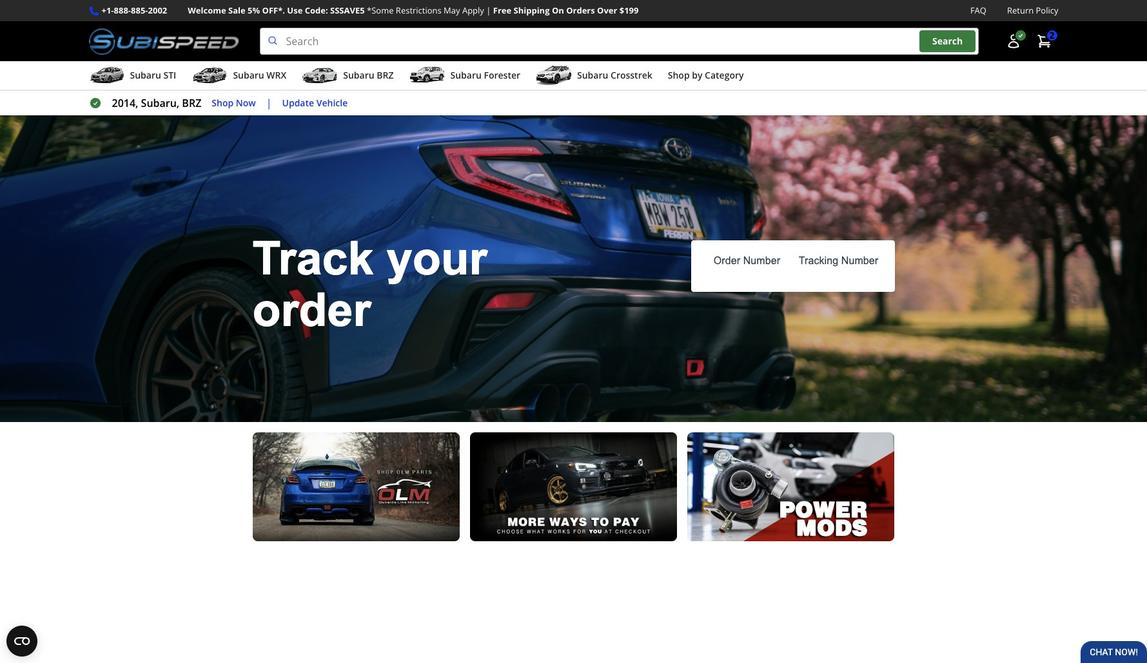 Task type: vqa. For each thing, say whether or not it's contained in the screenshot.
apply
yes



Task type: locate. For each thing, give the bounding box(es) containing it.
orders
[[566, 5, 595, 16]]

subaru for subaru forester
[[450, 69, 482, 81]]

3 subaru from the left
[[343, 69, 374, 81]]

2 subaru from the left
[[233, 69, 264, 81]]

subaru for subaru sti
[[130, 69, 161, 81]]

4 subaru from the left
[[450, 69, 482, 81]]

brz left the a subaru forester thumbnail image
[[377, 69, 394, 81]]

shop
[[668, 69, 690, 81], [212, 97, 234, 109]]

search
[[932, 35, 963, 47]]

+1-888-885-2002
[[102, 5, 167, 16]]

now
[[236, 97, 256, 109]]

brz inside dropdown button
[[377, 69, 394, 81]]

0 vertical spatial brz
[[377, 69, 394, 81]]

subaru left sti
[[130, 69, 161, 81]]

1 subaru from the left
[[130, 69, 161, 81]]

0 horizontal spatial brz
[[182, 96, 201, 110]]

2014,
[[112, 96, 138, 110]]

shop for shop now
[[212, 97, 234, 109]]

shop left by
[[668, 69, 690, 81]]

brz right subaru,
[[182, 96, 201, 110]]

shop inside dropdown button
[[668, 69, 690, 81]]

2 button
[[1030, 28, 1058, 54]]

1 horizontal spatial shop
[[668, 69, 690, 81]]

a subaru brz thumbnail image image
[[302, 66, 338, 85]]

forester
[[484, 69, 520, 81]]

sti
[[163, 69, 176, 81]]

brz
[[377, 69, 394, 81], [182, 96, 201, 110]]

subaru wrx button
[[192, 64, 286, 90]]

a subaru sti thumbnail image image
[[89, 66, 125, 85]]

by
[[692, 69, 703, 81]]

0 horizontal spatial |
[[266, 96, 272, 110]]

a subaru wrx thumbnail image image
[[192, 66, 228, 85]]

update vehicle button
[[282, 96, 348, 111]]

0 horizontal spatial shop
[[212, 97, 234, 109]]

subaru
[[130, 69, 161, 81], [233, 69, 264, 81], [343, 69, 374, 81], [450, 69, 482, 81], [577, 69, 608, 81]]

+1-
[[102, 5, 114, 16]]

subaru wrx
[[233, 69, 286, 81]]

on
[[552, 5, 564, 16]]

| left free
[[486, 5, 491, 16]]

1 vertical spatial |
[[266, 96, 272, 110]]

subaru left forester
[[450, 69, 482, 81]]

policy
[[1036, 5, 1058, 16]]

apply
[[462, 5, 484, 16]]

sssave5
[[330, 5, 365, 16]]

subaru up vehicle
[[343, 69, 374, 81]]

2
[[1049, 29, 1055, 42]]

subaru up 'now'
[[233, 69, 264, 81]]

| right 'now'
[[266, 96, 272, 110]]

welcome sale 5% off*. use code: sssave5
[[188, 5, 365, 16]]

a subaru forester thumbnail image image
[[409, 66, 445, 85]]

shop left 'now'
[[212, 97, 234, 109]]

*some restrictions may apply | free shipping on orders over $199
[[367, 5, 639, 16]]

off*.
[[262, 5, 285, 16]]

welcome
[[188, 5, 226, 16]]

1 vertical spatial brz
[[182, 96, 201, 110]]

a subaru crosstrek thumbnail image image
[[536, 66, 572, 85]]

subaru for subaru brz
[[343, 69, 374, 81]]

subaru inside dropdown button
[[343, 69, 374, 81]]

may
[[444, 5, 460, 16]]

2014, subaru, brz
[[112, 96, 201, 110]]

1 horizontal spatial |
[[486, 5, 491, 16]]

1 vertical spatial shop
[[212, 97, 234, 109]]

shipping
[[514, 5, 550, 16]]

0 vertical spatial |
[[486, 5, 491, 16]]

subaru left crosstrek
[[577, 69, 608, 81]]

subaru brz
[[343, 69, 394, 81]]

0 vertical spatial shop
[[668, 69, 690, 81]]

5 subaru from the left
[[577, 69, 608, 81]]

1 horizontal spatial brz
[[377, 69, 394, 81]]

|
[[486, 5, 491, 16], [266, 96, 272, 110]]

subaru crosstrek button
[[536, 64, 652, 90]]

restrictions
[[396, 5, 442, 16]]

code:
[[305, 5, 328, 16]]



Task type: describe. For each thing, give the bounding box(es) containing it.
subaru sti
[[130, 69, 176, 81]]

search button
[[920, 31, 976, 52]]

subaru forester button
[[409, 64, 520, 90]]

search input field
[[260, 28, 979, 55]]

shop for shop by category
[[668, 69, 690, 81]]

shop by category
[[668, 69, 744, 81]]

wrx
[[267, 69, 286, 81]]

888-
[[114, 5, 131, 16]]

subaru crosstrek
[[577, 69, 652, 81]]

shop now link
[[212, 96, 256, 111]]

crosstrek
[[611, 69, 652, 81]]

vehicle
[[316, 97, 348, 109]]

+1-888-885-2002 link
[[102, 4, 167, 17]]

subaru sti button
[[89, 64, 176, 90]]

$199
[[620, 5, 639, 16]]

sale
[[228, 5, 245, 16]]

return
[[1007, 5, 1034, 16]]

885-
[[131, 5, 148, 16]]

update vehicle
[[282, 97, 348, 109]]

faq
[[970, 5, 987, 16]]

subispeed logo image
[[89, 28, 239, 55]]

subaru for subaru wrx
[[233, 69, 264, 81]]

over
[[597, 5, 617, 16]]

2002
[[148, 5, 167, 16]]

category
[[705, 69, 744, 81]]

5%
[[248, 5, 260, 16]]

open widget image
[[6, 626, 37, 657]]

update
[[282, 97, 314, 109]]

use
[[287, 5, 303, 16]]

free
[[493, 5, 511, 16]]

faq link
[[970, 4, 987, 17]]

return policy link
[[1007, 4, 1058, 17]]

subaru,
[[141, 96, 179, 110]]

shop by category button
[[668, 64, 744, 90]]

subaru forester
[[450, 69, 520, 81]]

subaru brz button
[[302, 64, 394, 90]]

shop now
[[212, 97, 256, 109]]

*some
[[367, 5, 394, 16]]

button image
[[1006, 34, 1021, 49]]

subaru for subaru crosstrek
[[577, 69, 608, 81]]

return policy
[[1007, 5, 1058, 16]]



